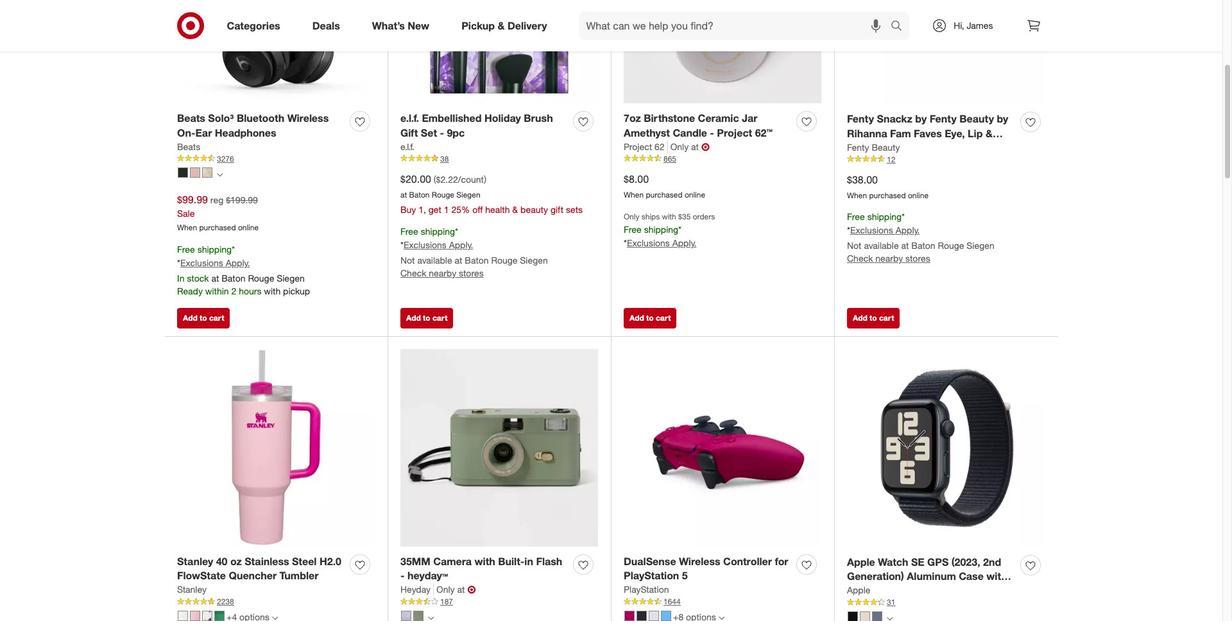 Task type: locate. For each thing, give the bounding box(es) containing it.
hi, james
[[954, 20, 993, 31]]

at down 35mm camera with built-in flash - heyday™
[[457, 584, 465, 595]]

2 vertical spatial &
[[512, 204, 518, 215]]

0 vertical spatial check
[[847, 253, 873, 264]]

2 e.l.f. from the top
[[400, 141, 414, 152]]

2 add to cart from the left
[[406, 313, 448, 323]]

generation)
[[847, 570, 904, 583]]

1 horizontal spatial when
[[624, 190, 644, 199]]

exclusions for beats solo³ bluetooth wireless on-ear headphones
[[180, 257, 223, 268]]

& right pickup
[[498, 19, 505, 32]]

online up orders
[[685, 190, 705, 199]]

0 vertical spatial wireless
[[287, 112, 329, 124]]

4 add from the left
[[853, 313, 868, 323]]

purchased down the $38.00 on the right top of page
[[869, 190, 906, 200]]

1 vertical spatial only
[[624, 212, 640, 222]]

e.l.f. down the gift
[[400, 141, 414, 152]]

1 horizontal spatial wireless
[[679, 555, 720, 568]]

free down buy
[[400, 226, 418, 237]]

3 cart from the left
[[656, 313, 671, 323]]

with down the 2nd
[[987, 570, 1007, 583]]

0 vertical spatial not
[[847, 240, 862, 251]]

all colors element right jade image
[[428, 614, 434, 621]]

stanley 40 oz stainless steel h2.0 flowstate quencher tumbler image
[[177, 349, 375, 547], [177, 349, 375, 547]]

at down candle
[[691, 141, 699, 152]]

purchased down 'reg'
[[199, 223, 236, 233]]

1 horizontal spatial by
[[997, 112, 1008, 125]]

7oz birthstone ceramic jar amethyst candle - project 62™ image
[[624, 0, 821, 104], [624, 0, 821, 104]]

beats solo³ bluetooth wireless on-ear headphones
[[177, 112, 329, 139]]

sets
[[566, 204, 583, 215]]

siegen
[[456, 190, 480, 199], [967, 240, 995, 251], [520, 255, 548, 266], [277, 273, 305, 284]]

1 vertical spatial ¬
[[467, 584, 476, 596]]

7oz
[[624, 112, 641, 124]]

all colors element right winter blue icon
[[887, 614, 893, 621]]

apply.
[[896, 225, 920, 236], [672, 238, 697, 249], [449, 240, 473, 250], [226, 257, 250, 268]]

35mm camera with built-in flash - heyday™
[[400, 555, 562, 582]]

purchased
[[646, 190, 683, 199], [869, 190, 906, 200], [199, 223, 236, 233]]

0 vertical spatial &
[[498, 19, 505, 32]]

only
[[670, 141, 689, 152], [624, 212, 640, 222], [436, 584, 455, 595]]

free inside only ships with $35 orders free shipping * * exclusions apply.
[[624, 224, 642, 235]]

1 horizontal spatial online
[[685, 190, 705, 199]]

ceramic
[[698, 112, 739, 124]]

cart for fenty snackz by fenty beauty by rihanna fam faves eye, lip & highlighter set - 3.542oz/3pc - ulta beauty
[[879, 313, 894, 323]]

e.l.f. embellished holiday brush gift set - 9pc
[[400, 112, 553, 139]]

4 add to cart from the left
[[853, 313, 894, 323]]

deals
[[312, 19, 340, 32]]

free shipping * * exclusions apply. not available at baton rouge siegen check nearby stores down the off
[[400, 226, 548, 279]]

buy
[[400, 204, 416, 215]]

apply. inside free shipping * * exclusions apply. in stock at  baton rouge siegen ready within 2 hours with pickup
[[226, 257, 250, 268]]

2 to from the left
[[423, 313, 430, 323]]

free up in
[[177, 244, 195, 255]]

exclusions for fenty snackz by fenty beauty by rihanna fam faves eye, lip & highlighter set - 3.542oz/3pc - ulta beauty
[[850, 225, 893, 236]]

1 vertical spatial apple
[[847, 585, 871, 596]]

3 to from the left
[[646, 313, 654, 323]]

- left 9pc
[[440, 126, 444, 139]]

$20.00
[[400, 172, 431, 185]]

stanley down flowstate
[[177, 584, 207, 595]]

& right health
[[512, 204, 518, 215]]

1
[[444, 204, 449, 215]]

when inside $38.00 when purchased online
[[847, 190, 867, 200]]

0 vertical spatial apple
[[847, 556, 875, 568]]

when down the sale
[[177, 223, 197, 233]]

baton inside $20.00 ( $2.22 /count ) at baton rouge siegen buy 1, get 1 25% off health & beauty gift sets
[[409, 190, 430, 199]]

1 vertical spatial nearby
[[429, 268, 456, 279]]

online
[[685, 190, 705, 199], [908, 190, 929, 200], [238, 223, 259, 233]]

when down the $38.00 on the right top of page
[[847, 190, 867, 200]]

12 link
[[847, 154, 1045, 165]]

available for $38.00
[[864, 240, 899, 251]]

rouge inside free shipping * * exclusions apply. in stock at  baton rouge siegen ready within 2 hours with pickup
[[248, 273, 274, 284]]

e.l.f. up the gift
[[400, 112, 419, 124]]

0 horizontal spatial set
[[421, 126, 437, 139]]

apple watch se gps (2023, 2nd generation) aluminum case with sport loop image
[[847, 349, 1045, 548], [847, 349, 1045, 548]]

only left "ships"
[[624, 212, 640, 222]]

orders
[[693, 212, 715, 222]]

1 stanley from the top
[[177, 555, 213, 568]]

eye,
[[945, 127, 965, 140]]

wireless up 5
[[679, 555, 720, 568]]

soft purple image
[[401, 611, 411, 621]]

2 cart from the left
[[433, 313, 448, 323]]

project down jar
[[717, 126, 752, 139]]

35mm camera with built-in flash - heyday™ image
[[400, 349, 598, 547], [400, 349, 598, 547]]

2 vertical spatial beauty
[[870, 156, 904, 169]]

at
[[691, 141, 699, 152], [400, 190, 407, 199], [901, 240, 909, 251], [455, 255, 462, 266], [211, 273, 219, 284], [457, 584, 465, 595]]

birthstone
[[644, 112, 695, 124]]

fenty up rihanna
[[847, 112, 874, 125]]

exclusions apply. button for beats solo³ bluetooth wireless on-ear headphones
[[180, 257, 250, 270]]

online down $199.99
[[238, 223, 259, 233]]

free shipping * * exclusions apply. not available at baton rouge siegen check nearby stores down $38.00 when purchased online
[[847, 211, 995, 264]]

1 by from the left
[[915, 112, 927, 125]]

free down the $38.00 on the right top of page
[[847, 211, 865, 222]]

stores
[[906, 253, 930, 264], [459, 268, 484, 279]]

set down fam
[[904, 142, 920, 154]]

- right 3.542oz/3pc
[[992, 142, 996, 154]]

online inside $38.00 when purchased online
[[908, 190, 929, 200]]

to for e.l.f. embellished holiday brush gift set - 9pc
[[423, 313, 430, 323]]

heyday
[[400, 584, 431, 595]]

search button
[[885, 12, 916, 42]]

2 by from the left
[[997, 112, 1008, 125]]

0 horizontal spatial online
[[238, 223, 259, 233]]

free down $8.00
[[624, 224, 642, 235]]

1 horizontal spatial only
[[624, 212, 640, 222]]

1 horizontal spatial ¬
[[701, 140, 710, 153]]

1 horizontal spatial stores
[[906, 253, 930, 264]]

when down $8.00
[[624, 190, 644, 199]]

rouge for fenty snackz by fenty beauty by rihanna fam faves eye, lip & highlighter set - 3.542oz/3pc - ulta beauty
[[938, 240, 964, 251]]

beats solo³ bluetooth wireless on-ear headphones image
[[177, 0, 375, 104], [177, 0, 375, 104]]

1 horizontal spatial purchased
[[646, 190, 683, 199]]

What can we help you find? suggestions appear below search field
[[579, 12, 894, 40]]

exclusions apply. button down "ships"
[[627, 237, 697, 250]]

online inside the '$8.00 when purchased online'
[[685, 190, 705, 199]]

0 vertical spatial stanley
[[177, 555, 213, 568]]

0 horizontal spatial only
[[436, 584, 455, 595]]

rouge inside $20.00 ( $2.22 /count ) at baton rouge siegen buy 1, get 1 25% off health & beauty gift sets
[[432, 190, 454, 199]]

baton inside free shipping * * exclusions apply. in stock at  baton rouge siegen ready within 2 hours with pickup
[[222, 273, 246, 284]]

4 add to cart button from the left
[[847, 308, 900, 328]]

not for $38.00
[[847, 240, 862, 251]]

1 add to cart button from the left
[[177, 308, 230, 328]]

0 horizontal spatial by
[[915, 112, 927, 125]]

get
[[429, 204, 442, 215]]

baton for beats solo³ bluetooth wireless on-ear headphones
[[222, 273, 246, 284]]

12
[[887, 154, 896, 164]]

2 horizontal spatial only
[[670, 141, 689, 152]]

e.l.f. embellished holiday brush gift set - 9pc image
[[400, 0, 598, 104], [400, 0, 598, 104]]

1 apple from the top
[[847, 556, 875, 568]]

0 horizontal spatial check
[[400, 268, 426, 279]]

38 link
[[400, 153, 598, 164]]

project 62 only at ¬
[[624, 140, 710, 153]]

apple inside apple watch se gps (2023, 2nd generation) aluminum case with sport loop
[[847, 556, 875, 568]]

with right hours
[[264, 286, 281, 297]]

fam
[[890, 127, 911, 140]]

free shipping * * exclusions apply. not available at baton rouge siegen check nearby stores
[[847, 211, 995, 264], [400, 226, 548, 279]]

e.l.f. inside e.l.f. embellished holiday brush gift set - 9pc
[[400, 112, 419, 124]]

free for beats solo³ bluetooth wireless on-ear headphones
[[177, 244, 195, 255]]

0 horizontal spatial all colors element
[[217, 170, 223, 178]]

wireless inside beats solo³ bluetooth wireless on-ear headphones
[[287, 112, 329, 124]]

1 e.l.f. from the top
[[400, 112, 419, 124]]

exclusions down $38.00 when purchased online
[[850, 225, 893, 236]]

flash
[[536, 555, 562, 568]]

playstation down dualsense
[[624, 570, 679, 582]]

3 add to cart button from the left
[[624, 308, 677, 328]]

0 vertical spatial nearby
[[876, 253, 903, 264]]

pickup
[[283, 286, 310, 297]]

3 add from the left
[[630, 313, 644, 323]]

free inside free shipping * * exclusions apply. in stock at  baton rouge siegen ready within 2 hours with pickup
[[177, 244, 195, 255]]

1 horizontal spatial check nearby stores button
[[847, 252, 930, 265]]

¬ down candle
[[701, 140, 710, 153]]

beats down on-
[[177, 141, 200, 152]]

all colors element right gold image
[[217, 170, 223, 178]]

0 horizontal spatial purchased
[[199, 223, 236, 233]]

aluminum
[[907, 570, 956, 583]]

beauty
[[521, 204, 548, 215]]

beats up on-
[[177, 112, 205, 124]]

available for $20.00
[[417, 255, 452, 266]]

1 vertical spatial all colors image
[[887, 616, 893, 621]]

0 vertical spatial stores
[[906, 253, 930, 264]]

0 horizontal spatial not
[[400, 255, 415, 266]]

available down get
[[417, 255, 452, 266]]

stanley for stanley
[[177, 584, 207, 595]]

4 cart from the left
[[879, 313, 894, 323]]

0 vertical spatial playstation
[[624, 570, 679, 582]]

1 vertical spatial beats
[[177, 141, 200, 152]]

exclusions down "ships"
[[627, 238, 670, 249]]

0 horizontal spatial nearby
[[429, 268, 456, 279]]

add to cart for fenty snackz by fenty beauty by rihanna fam faves eye, lip & highlighter set - 3.542oz/3pc - ulta beauty
[[853, 313, 894, 323]]

& inside the fenty snackz by fenty beauty by rihanna fam faves eye, lip & highlighter set - 3.542oz/3pc - ulta beauty
[[986, 127, 993, 140]]

cart for e.l.f. embellished holiday brush gift set - 9pc
[[433, 313, 448, 323]]

exclusions down 1,
[[404, 240, 447, 250]]

rihanna
[[847, 127, 887, 140]]

exclusions inside free shipping * * exclusions apply. in stock at  baton rouge siegen ready within 2 hours with pickup
[[180, 257, 223, 268]]

add to cart for beats solo³ bluetooth wireless on-ear headphones
[[183, 313, 224, 323]]

all colors element
[[217, 170, 223, 178], [428, 614, 434, 621], [887, 614, 893, 621]]

dualsense
[[624, 555, 676, 568]]

e.l.f. for e.l.f.
[[400, 141, 414, 152]]

1 add from the left
[[183, 313, 198, 323]]

1 vertical spatial stanley
[[177, 584, 207, 595]]

$38.00
[[847, 173, 878, 186]]

rouge for e.l.f. embellished holiday brush gift set - 9pc
[[491, 255, 518, 266]]

purchased inside $38.00 when purchased online
[[869, 190, 906, 200]]

add for e.l.f. embellished holiday brush gift set - 9pc
[[406, 313, 421, 323]]

2 add to cart button from the left
[[400, 308, 453, 328]]

0 vertical spatial available
[[864, 240, 899, 251]]

¬ down 35mm camera with built-in flash - heyday™
[[467, 584, 476, 596]]

at up buy
[[400, 190, 407, 199]]

only up the 865
[[670, 141, 689, 152]]

only up 187
[[436, 584, 455, 595]]

beauty up lip
[[960, 112, 994, 125]]

0 horizontal spatial wireless
[[287, 112, 329, 124]]

playstation inside dualsense wireless controller for playstation 5
[[624, 570, 679, 582]]

35mm camera with built-in flash - heyday™ link
[[400, 554, 568, 584]]

only ships with $35 orders free shipping * * exclusions apply.
[[624, 212, 715, 249]]

flamingo image
[[190, 611, 200, 621]]

fenty snackz by fenty beauty by rihanna fam faves eye, lip & highlighter set - 3.542oz/3pc - ulta beauty image
[[847, 0, 1045, 104], [847, 0, 1045, 104]]

purchased inside '$99.99 reg $199.99 sale when purchased online'
[[199, 223, 236, 233]]

set right the gift
[[421, 126, 437, 139]]

2
[[231, 286, 236, 297]]

add to cart button for fenty snackz by fenty beauty by rihanna fam faves eye, lip & highlighter set - 3.542oz/3pc - ulta beauty
[[847, 308, 900, 328]]

cart for beats solo³ bluetooth wireless on-ear headphones
[[209, 313, 224, 323]]

online down 12 'link'
[[908, 190, 929, 200]]

0 horizontal spatial available
[[417, 255, 452, 266]]

fenty up eye,
[[930, 112, 957, 125]]

project 62 link
[[624, 140, 668, 153]]

*
[[902, 211, 905, 222], [678, 224, 682, 235], [847, 225, 850, 236], [455, 226, 458, 237], [624, 238, 627, 249], [400, 240, 404, 250], [232, 244, 235, 255], [177, 257, 180, 268]]

wireless right bluetooth
[[287, 112, 329, 124]]

all colors image right winter blue icon
[[887, 616, 893, 621]]

62™
[[755, 126, 773, 139]]

0 horizontal spatial free shipping * * exclusions apply. not available at baton rouge siegen check nearby stores
[[400, 226, 548, 279]]

shipping down get
[[421, 226, 455, 237]]

stanley 40 oz stainless steel h2.0 flowstate quencher tumbler link
[[177, 554, 345, 584]]

0 horizontal spatial when
[[177, 223, 197, 233]]

gold image
[[202, 168, 212, 178]]

2 horizontal spatial &
[[986, 127, 993, 140]]

steel
[[292, 555, 317, 568]]

- up the heyday
[[400, 570, 405, 582]]

0 vertical spatial set
[[421, 126, 437, 139]]

online for $8.00
[[685, 190, 705, 199]]

nearby for $20.00
[[429, 268, 456, 279]]

apple for apple
[[847, 585, 871, 596]]

1 to from the left
[[200, 313, 207, 323]]

5
[[682, 570, 688, 582]]

at inside free shipping * * exclusions apply. in stock at  baton rouge siegen ready within 2 hours with pickup
[[211, 273, 219, 284]]

31 link
[[847, 597, 1045, 608]]

at inside heyday only at ¬
[[457, 584, 465, 595]]

ready
[[177, 286, 203, 297]]

frost/electric yellow image
[[178, 611, 188, 621]]

- inside 35mm camera with built-in flash - heyday™
[[400, 570, 405, 582]]

apple link
[[847, 584, 871, 597]]

1 vertical spatial beauty
[[872, 142, 900, 152]]

when inside the '$8.00 when purchased online'
[[624, 190, 644, 199]]

only inside project 62 only at ¬
[[670, 141, 689, 152]]

when
[[624, 190, 644, 199], [847, 190, 867, 200], [177, 223, 197, 233]]

1 vertical spatial available
[[417, 255, 452, 266]]

playstation up midnight black image
[[624, 584, 669, 595]]

e.l.f. embellished holiday brush gift set - 9pc link
[[400, 111, 568, 140]]

stanley up flowstate
[[177, 555, 213, 568]]

- for set
[[440, 126, 444, 139]]

shipping for fenty snackz by fenty beauty by rihanna fam faves eye, lip & highlighter set - 3.542oz/3pc - ulta beauty
[[867, 211, 902, 222]]

wireless inside dualsense wireless controller for playstation 5
[[679, 555, 720, 568]]

exclusions up stock
[[180, 257, 223, 268]]

0 horizontal spatial all colors image
[[217, 172, 223, 178]]

0 horizontal spatial check nearby stores button
[[400, 267, 484, 280]]

pickup
[[462, 19, 495, 32]]

siegen for fenty snackz by fenty beauty by rihanna fam faves eye, lip & highlighter set - 3.542oz/3pc - ulta beauty
[[967, 240, 995, 251]]

2 horizontal spatial all colors element
[[887, 614, 893, 621]]

faves
[[914, 127, 942, 140]]

check
[[847, 253, 873, 264], [400, 268, 426, 279]]

exclusions apply. button for fenty snackz by fenty beauty by rihanna fam faves eye, lip & highlighter set - 3.542oz/3pc - ulta beauty
[[850, 224, 920, 237]]

with left the $35
[[662, 212, 676, 222]]

at up within
[[211, 273, 219, 284]]

1 vertical spatial &
[[986, 127, 993, 140]]

2 vertical spatial only
[[436, 584, 455, 595]]

add to cart button for beats solo³ bluetooth wireless on-ear headphones
[[177, 308, 230, 328]]

3 add to cart from the left
[[630, 313, 671, 323]]

fenty up the ulta on the right top
[[847, 142, 869, 152]]

$20.00 ( $2.22 /count ) at baton rouge siegen buy 1, get 1 25% off health & beauty gift sets
[[400, 172, 583, 215]]

1 horizontal spatial available
[[864, 240, 899, 251]]

1 vertical spatial check
[[400, 268, 426, 279]]

1644
[[664, 597, 681, 607]]

project down amethyst
[[624, 141, 652, 152]]

1 vertical spatial set
[[904, 142, 920, 154]]

siegen inside $20.00 ( $2.22 /count ) at baton rouge siegen buy 1, get 1 25% off health & beauty gift sets
[[456, 190, 480, 199]]

to
[[200, 313, 207, 323], [423, 313, 430, 323], [646, 313, 654, 323], [870, 313, 877, 323]]

jade image
[[413, 611, 424, 621]]

fenty snackz by fenty beauty by rihanna fam faves eye, lip & highlighter set - 3.542oz/3pc - ulta beauty
[[847, 112, 1008, 169]]

2 horizontal spatial online
[[908, 190, 929, 200]]

2 horizontal spatial purchased
[[869, 190, 906, 200]]

beats for beats
[[177, 141, 200, 152]]

flowstate
[[177, 570, 226, 582]]

not
[[847, 240, 862, 251], [400, 255, 415, 266]]

0 horizontal spatial stores
[[459, 268, 484, 279]]

free shipping * * exclusions apply. not available at baton rouge siegen check nearby stores for $38.00
[[847, 211, 995, 264]]

apply. down the $35
[[672, 238, 697, 249]]

1 horizontal spatial &
[[512, 204, 518, 215]]

& inside $20.00 ( $2.22 /count ) at baton rouge siegen buy 1, get 1 25% off health & beauty gift sets
[[512, 204, 518, 215]]

4 to from the left
[[870, 313, 877, 323]]

$35
[[678, 212, 691, 222]]

h2.0
[[320, 555, 341, 568]]

apply. down $38.00 when purchased online
[[896, 225, 920, 236]]

at inside $20.00 ( $2.22 /count ) at baton rouge siegen buy 1, get 1 25% off health & beauty gift sets
[[400, 190, 407, 199]]

0 vertical spatial check nearby stores button
[[847, 252, 930, 265]]

2 apple from the top
[[847, 585, 871, 596]]

1 vertical spatial wireless
[[679, 555, 720, 568]]

all colors image
[[217, 172, 223, 178], [887, 616, 893, 621]]

1 cart from the left
[[209, 313, 224, 323]]

0 horizontal spatial &
[[498, 19, 505, 32]]

apple up generation)
[[847, 556, 875, 568]]

2 stanley from the top
[[177, 584, 207, 595]]

shipping down $38.00 when purchased online
[[867, 211, 902, 222]]

1 playstation from the top
[[624, 570, 679, 582]]

apply. for e.l.f. embellished holiday brush gift set - 9pc
[[449, 240, 473, 250]]

snackz
[[877, 112, 913, 125]]

stanley for stanley 40 oz stainless steel h2.0 flowstate quencher tumbler
[[177, 555, 213, 568]]

& right lip
[[986, 127, 993, 140]]

shipping inside only ships with $35 orders free shipping * * exclusions apply.
[[644, 224, 678, 235]]

- down ceramic
[[710, 126, 714, 139]]

set inside the fenty snackz by fenty beauty by rihanna fam faves eye, lip & highlighter set - 3.542oz/3pc - ulta beauty
[[904, 142, 920, 154]]

exclusions apply. button down get
[[404, 239, 473, 252]]

2 beats from the top
[[177, 141, 200, 152]]

all colors image right gold image
[[217, 172, 223, 178]]

0 vertical spatial beats
[[177, 112, 205, 124]]

0 horizontal spatial project
[[624, 141, 652, 152]]

1 horizontal spatial check
[[847, 253, 873, 264]]

1 horizontal spatial project
[[717, 126, 752, 139]]

1 vertical spatial e.l.f.
[[400, 141, 414, 152]]

$8.00 when purchased online
[[624, 172, 705, 199]]

available down $38.00 when purchased online
[[864, 240, 899, 251]]

purchased for $8.00
[[646, 190, 683, 199]]

only inside heyday only at ¬
[[436, 584, 455, 595]]

apple down generation)
[[847, 585, 871, 596]]

0 vertical spatial all colors image
[[217, 172, 223, 178]]

shipping down "ships"
[[644, 224, 678, 235]]

apply. for beats solo³ bluetooth wireless on-ear headphones
[[226, 257, 250, 268]]

- inside 7oz birthstone ceramic jar amethyst candle - project 62™
[[710, 126, 714, 139]]

beauty up 12 on the top of the page
[[872, 142, 900, 152]]

stanley inside stanley 40 oz stainless steel h2.0 flowstate quencher tumbler
[[177, 555, 213, 568]]

midnight black image
[[637, 611, 647, 621]]

shipping inside free shipping * * exclusions apply. in stock at  baton rouge siegen ready within 2 hours with pickup
[[197, 244, 232, 255]]

1 horizontal spatial nearby
[[876, 253, 903, 264]]

1 vertical spatial project
[[624, 141, 652, 152]]

fenty for fenty beauty
[[847, 142, 869, 152]]

add to cart button for e.l.f. embellished holiday brush gift set - 9pc
[[400, 308, 453, 328]]

shipping up stock
[[197, 244, 232, 255]]

case
[[959, 570, 984, 583]]

exclusions apply. button
[[850, 224, 920, 237], [627, 237, 697, 250], [404, 239, 473, 252], [180, 257, 250, 270]]

1 horizontal spatial all colors element
[[428, 614, 434, 621]]

0 vertical spatial only
[[670, 141, 689, 152]]

purchased up "ships"
[[646, 190, 683, 199]]

dualsense wireless controller for playstation 5 image
[[624, 349, 821, 547], [624, 349, 821, 547]]

nearby
[[876, 253, 903, 264], [429, 268, 456, 279]]

1 vertical spatial stores
[[459, 268, 484, 279]]

purchased inside the '$8.00 when purchased online'
[[646, 190, 683, 199]]

exclusions apply. button up stock
[[180, 257, 250, 270]]

heyday only at ¬
[[400, 584, 476, 596]]

1 horizontal spatial set
[[904, 142, 920, 154]]

sport
[[847, 585, 874, 598]]

1 vertical spatial playstation
[[624, 584, 669, 595]]

1 horizontal spatial not
[[847, 240, 862, 251]]

beats inside beats solo³ bluetooth wireless on-ear headphones
[[177, 112, 205, 124]]

rouge
[[432, 190, 454, 199], [938, 240, 964, 251], [491, 255, 518, 266], [248, 273, 274, 284]]

1 beats from the top
[[177, 112, 205, 124]]

exclusions apply. button down $38.00 when purchased online
[[850, 224, 920, 237]]

1 add to cart from the left
[[183, 313, 224, 323]]

siegen inside free shipping * * exclusions apply. in stock at  baton rouge siegen ready within 2 hours with pickup
[[277, 273, 305, 284]]

with
[[662, 212, 676, 222], [264, 286, 281, 297], [475, 555, 495, 568], [987, 570, 1007, 583]]

all colors element for headphones
[[217, 170, 223, 178]]

3.542oz/3pc
[[930, 142, 989, 154]]

exclusions for e.l.f. embellished holiday brush gift set - 9pc
[[404, 240, 447, 250]]

35mm
[[400, 555, 431, 568]]

project inside project 62 only at ¬
[[624, 141, 652, 152]]

1 horizontal spatial all colors image
[[887, 616, 893, 621]]

2 horizontal spatial when
[[847, 190, 867, 200]]

with left built-
[[475, 555, 495, 568]]

purchased for $38.00
[[869, 190, 906, 200]]

available
[[864, 240, 899, 251], [417, 255, 452, 266]]

cart for 7oz birthstone ceramic jar amethyst candle - project 62™
[[656, 313, 671, 323]]

beauty down highlighter
[[870, 156, 904, 169]]

- inside e.l.f. embellished holiday brush gift set - 9pc
[[440, 126, 444, 139]]

apply. down '25%'
[[449, 240, 473, 250]]

starlight blue image
[[661, 611, 671, 621]]

quencher
[[229, 570, 277, 582]]

only inside only ships with $35 orders free shipping * * exclusions apply.
[[624, 212, 640, 222]]

apply. up 2
[[226, 257, 250, 268]]

1 vertical spatial check nearby stores button
[[400, 267, 484, 280]]

meadow image
[[214, 611, 225, 621]]

controller
[[723, 555, 772, 568]]

playstation link
[[624, 584, 669, 596]]

1 horizontal spatial free shipping * * exclusions apply. not available at baton rouge siegen check nearby stores
[[847, 211, 995, 264]]

1 vertical spatial not
[[400, 255, 415, 266]]

2 add from the left
[[406, 313, 421, 323]]

0 vertical spatial project
[[717, 126, 752, 139]]

0 vertical spatial e.l.f.
[[400, 112, 419, 124]]

siegen for beats solo³ bluetooth wireless on-ear headphones
[[277, 273, 305, 284]]

solo³
[[208, 112, 234, 124]]

check for $38.00
[[847, 253, 873, 264]]

all colors image
[[428, 615, 434, 621]]



Task type: describe. For each thing, give the bounding box(es) containing it.
to for fenty snackz by fenty beauty by rihanna fam faves eye, lip & highlighter set - 3.542oz/3pc - ulta beauty
[[870, 313, 877, 323]]

add to cart for 7oz birthstone ceramic jar amethyst candle - project 62™
[[630, 313, 671, 323]]

- down faves
[[923, 142, 927, 154]]

candle
[[673, 126, 707, 139]]

free shipping * * exclusions apply. not available at baton rouge siegen check nearby stores for $20.00
[[400, 226, 548, 279]]

deals link
[[301, 12, 356, 40]]

add to cart for e.l.f. embellished holiday brush gift set - 9pc
[[406, 313, 448, 323]]

add for beats solo³ bluetooth wireless on-ear headphones
[[183, 313, 198, 323]]

apply. for fenty snackz by fenty beauty by rihanna fam faves eye, lip & highlighter set - 3.542oz/3pc - ulta beauty
[[896, 225, 920, 236]]

all colors + 8 more colors image
[[719, 615, 724, 621]]

at down '25%'
[[455, 255, 462, 266]]

set inside e.l.f. embellished holiday brush gift set - 9pc
[[421, 126, 437, 139]]

0 vertical spatial ¬
[[701, 140, 710, 153]]

40
[[216, 555, 228, 568]]

not for $20.00
[[400, 255, 415, 266]]

online for $38.00
[[908, 190, 929, 200]]

2238 link
[[177, 596, 375, 608]]

watch
[[878, 556, 908, 568]]

new
[[408, 19, 429, 32]]

pickup & delivery link
[[451, 12, 563, 40]]

james
[[967, 20, 993, 31]]

7oz birthstone ceramic jar amethyst candle - project 62™
[[624, 112, 773, 139]]

beats for beats solo³ bluetooth wireless on-ear headphones
[[177, 112, 205, 124]]

starlight image
[[860, 612, 870, 621]]

(
[[434, 174, 436, 185]]

3276 link
[[177, 153, 375, 164]]

2 playstation from the top
[[624, 584, 669, 595]]

reg
[[210, 194, 224, 205]]

31
[[887, 598, 896, 607]]

at inside project 62 only at ¬
[[691, 141, 699, 152]]

all colors image for generation)
[[887, 616, 893, 621]]

nearby for $38.00
[[876, 253, 903, 264]]

stanley 40 oz stainless steel h2.0 flowstate quencher tumbler
[[177, 555, 341, 582]]

apple watch se gps (2023, 2nd generation) aluminum case with sport loop
[[847, 556, 1007, 598]]

)
[[484, 174, 487, 185]]

fenty for fenty snackz by fenty beauty by rihanna fam faves eye, lip & highlighter set - 3.542oz/3pc - ulta beauty
[[847, 112, 874, 125]]

gift
[[551, 204, 564, 215]]

$99.99 reg $199.99 sale when purchased online
[[177, 193, 259, 233]]

shipping for beats solo³ bluetooth wireless on-ear headphones
[[197, 244, 232, 255]]

0 vertical spatial beauty
[[960, 112, 994, 125]]

all colors element for -
[[428, 614, 434, 621]]

all colors + 4 more colors image
[[272, 615, 278, 621]]

exclusions inside only ships with $35 orders free shipping * * exclusions apply.
[[627, 238, 670, 249]]

all colors image for headphones
[[217, 172, 223, 178]]

oz
[[230, 555, 242, 568]]

stores for $38.00
[[906, 253, 930, 264]]

apple for apple watch se gps (2023, 2nd generation) aluminum case with sport loop
[[847, 556, 875, 568]]

check nearby stores button for $38.00
[[847, 252, 930, 265]]

lip
[[968, 127, 983, 140]]

with inside 35mm camera with built-in flash - heyday™
[[475, 555, 495, 568]]

winter blue image
[[872, 612, 882, 621]]

abstract geos image
[[202, 611, 212, 621]]

$2.22
[[436, 174, 458, 185]]

865 link
[[624, 153, 821, 164]]

gps
[[927, 556, 949, 568]]

camera
[[433, 555, 472, 568]]

what's new link
[[361, 12, 446, 40]]

white/black image
[[649, 611, 659, 621]]

for
[[775, 555, 788, 568]]

add to cart button for 7oz birthstone ceramic jar amethyst candle - project 62™
[[624, 308, 677, 328]]

free for e.l.f. embellished holiday brush gift set - 9pc
[[400, 226, 418, 237]]

2nd
[[983, 556, 1001, 568]]

what's new
[[372, 19, 429, 32]]

search
[[885, 20, 916, 33]]

beats link
[[177, 140, 200, 153]]

delivery
[[508, 19, 547, 32]]

stock
[[187, 273, 209, 284]]

project inside 7oz birthstone ceramic jar amethyst candle - project 62™
[[717, 126, 752, 139]]

2238
[[217, 597, 234, 607]]

e.l.f. link
[[400, 140, 414, 153]]

heyday link
[[400, 584, 434, 596]]

online inside '$99.99 reg $199.99 sale when purchased online'
[[238, 223, 259, 233]]

7oz birthstone ceramic jar amethyst candle - project 62™ link
[[624, 111, 791, 140]]

9pc
[[447, 126, 465, 139]]

baton for fenty snackz by fenty beauty by rihanna fam faves eye, lip & highlighter set - 3.542oz/3pc - ulta beauty
[[912, 240, 935, 251]]

e.l.f. for e.l.f. embellished holiday brush gift set - 9pc
[[400, 112, 419, 124]]

gift
[[400, 126, 418, 139]]

1,
[[419, 204, 426, 215]]

free shipping * * exclusions apply. in stock at  baton rouge siegen ready within 2 hours with pickup
[[177, 244, 310, 297]]

beauty inside "fenty beauty" link
[[872, 142, 900, 152]]

rouge for beats solo³ bluetooth wireless on-ear headphones
[[248, 273, 274, 284]]

ear
[[195, 126, 212, 139]]

to for 7oz birthstone ceramic jar amethyst candle - project 62™
[[646, 313, 654, 323]]

to for beats solo³ bluetooth wireless on-ear headphones
[[200, 313, 207, 323]]

with inside only ships with $35 orders free shipping * * exclusions apply.
[[662, 212, 676, 222]]

25%
[[452, 204, 470, 215]]

when inside '$99.99 reg $199.99 sale when purchased online'
[[177, 223, 197, 233]]

apple watch se gps (2023, 2nd generation) aluminum case with sport loop link
[[847, 555, 1015, 598]]

fenty snackz by fenty beauty by rihanna fam faves eye, lip & highlighter set - 3.542oz/3pc - ulta beauty link
[[847, 112, 1015, 169]]

all colors + 8 more colors element
[[719, 614, 724, 621]]

all colors element for generation)
[[887, 614, 893, 621]]

exclusions apply. button for e.l.f. embellished holiday brush gift set - 9pc
[[404, 239, 473, 252]]

- for flash
[[400, 570, 405, 582]]

tumbler
[[280, 570, 319, 582]]

what's
[[372, 19, 405, 32]]

with inside apple watch se gps (2023, 2nd generation) aluminum case with sport loop
[[987, 570, 1007, 583]]

add for 7oz birthstone ceramic jar amethyst candle - project 62™
[[630, 313, 644, 323]]

beats solo³ bluetooth wireless on-ear headphones link
[[177, 111, 345, 140]]

with inside free shipping * * exclusions apply. in stock at  baton rouge siegen ready within 2 hours with pickup
[[264, 286, 281, 297]]

categories
[[227, 19, 280, 32]]

in
[[177, 273, 184, 284]]

on-
[[177, 126, 195, 139]]

stores for $20.00
[[459, 268, 484, 279]]

heyday™
[[408, 570, 448, 582]]

loop
[[877, 585, 902, 598]]

categories link
[[216, 12, 296, 40]]

highlighter
[[847, 142, 901, 154]]

black image
[[178, 168, 188, 178]]

holiday
[[485, 112, 521, 124]]

$38.00 when purchased online
[[847, 173, 929, 200]]

pickup & delivery
[[462, 19, 547, 32]]

cosmic red image
[[624, 611, 635, 621]]

apply. inside only ships with $35 orders free shipping * * exclusions apply.
[[672, 238, 697, 249]]

rose gold image
[[190, 168, 200, 178]]

$199.99
[[226, 194, 258, 205]]

free for fenty snackz by fenty beauty by rihanna fam faves eye, lip & highlighter set - 3.542oz/3pc - ulta beauty
[[847, 211, 865, 222]]

865
[[664, 154, 676, 163]]

check for $20.00
[[400, 268, 426, 279]]

bluetooth
[[237, 112, 284, 124]]

when for $8.00
[[624, 190, 644, 199]]

check nearby stores button for $20.00
[[400, 267, 484, 280]]

add for fenty snackz by fenty beauty by rihanna fam faves eye, lip & highlighter set - 3.542oz/3pc - ulta beauty
[[853, 313, 868, 323]]

stainless
[[245, 555, 289, 568]]

all colors + 4 more colors element
[[272, 614, 278, 621]]

jar
[[742, 112, 758, 124]]

sale
[[177, 208, 195, 219]]

shipping for e.l.f. embellished holiday brush gift set - 9pc
[[421, 226, 455, 237]]

amethyst
[[624, 126, 670, 139]]

(2023,
[[952, 556, 980, 568]]

midnight image
[[848, 612, 858, 621]]

fenty beauty
[[847, 142, 900, 152]]

hours
[[239, 286, 261, 297]]

- for candle
[[710, 126, 714, 139]]

off
[[473, 204, 483, 215]]

at down $38.00 when purchased online
[[901, 240, 909, 251]]

when for $38.00
[[847, 190, 867, 200]]

3276
[[217, 154, 234, 163]]

0 horizontal spatial ¬
[[467, 584, 476, 596]]

baton for e.l.f. embellished holiday brush gift set - 9pc
[[465, 255, 489, 266]]

siegen for e.l.f. embellished holiday brush gift set - 9pc
[[520, 255, 548, 266]]



Task type: vqa. For each thing, say whether or not it's contained in the screenshot.
the with inside the 35mm camera with built-in flash - heyday™
yes



